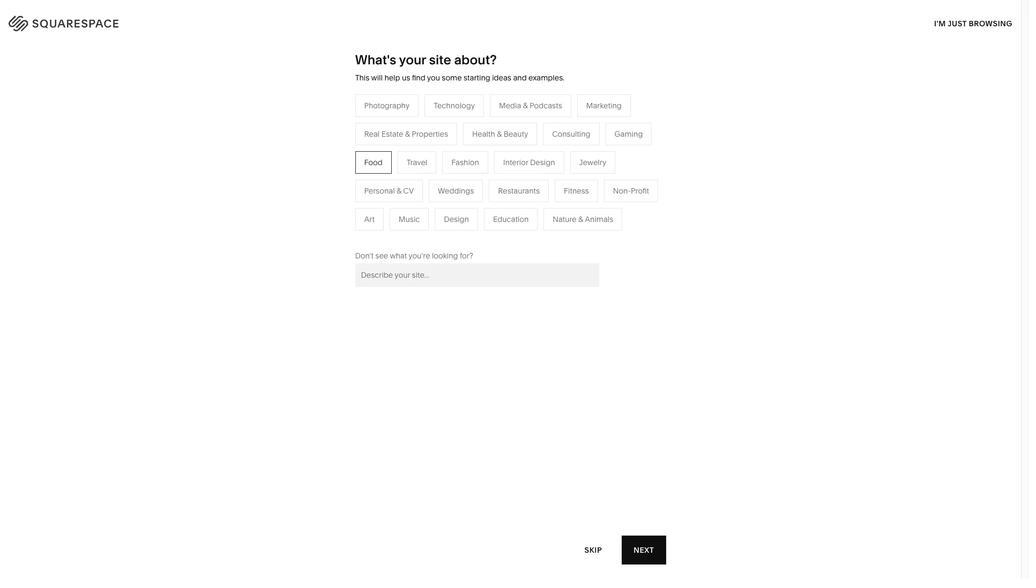 Task type: locate. For each thing, give the bounding box(es) containing it.
Restaurants radio
[[489, 180, 549, 202]]

weddings up 'design' 'option'
[[438, 186, 474, 196]]

podcasts down examples.
[[530, 101, 563, 110]]

non-
[[614, 186, 631, 196], [325, 197, 343, 207]]

Don't see what you're looking for? field
[[355, 263, 599, 287]]

1 horizontal spatial animals
[[585, 214, 614, 224]]

skip
[[585, 545, 602, 555]]

some
[[442, 73, 462, 83]]

this
[[355, 73, 370, 83]]

0 vertical spatial real estate & properties
[[364, 129, 448, 139]]

1 horizontal spatial podcasts
[[530, 101, 563, 110]]

estate inside radio
[[382, 129, 404, 139]]

Music radio
[[390, 208, 429, 231]]

us
[[402, 73, 410, 83]]

1 vertical spatial weddings
[[388, 213, 424, 223]]

Health & Beauty radio
[[463, 123, 538, 145]]

1 vertical spatial animals
[[585, 214, 614, 224]]

media & podcasts down restaurants link
[[388, 181, 451, 191]]

0 vertical spatial podcasts
[[530, 101, 563, 110]]

media up the events at the left
[[388, 181, 410, 191]]

animals inside the nature & animals radio
[[585, 214, 614, 224]]

media & podcasts down and
[[499, 101, 563, 110]]

nature & animals down "home & decor" link
[[501, 165, 562, 175]]

log             in link
[[981, 16, 1008, 27]]

1 vertical spatial podcasts
[[419, 181, 451, 191]]

marketing
[[587, 101, 622, 110]]

non- right 'community'
[[325, 197, 343, 207]]

restaurants down travel link at the top of the page
[[388, 165, 430, 175]]

health & beauty
[[473, 129, 528, 139]]

0 horizontal spatial media
[[388, 181, 410, 191]]

log             in
[[981, 16, 1008, 27]]

restaurants
[[388, 165, 430, 175], [498, 186, 540, 196]]

restaurants link
[[388, 165, 441, 175]]

0 horizontal spatial design
[[444, 214, 469, 224]]

1 vertical spatial nature & animals
[[553, 214, 614, 224]]

health
[[473, 129, 495, 139]]

community & non-profits link
[[275, 197, 375, 207]]

help
[[385, 73, 400, 83]]

animals
[[534, 165, 562, 175], [585, 214, 614, 224]]

1 horizontal spatial weddings
[[438, 186, 474, 196]]

degraw element
[[367, 367, 655, 579]]

animals down fitness option
[[585, 214, 614, 224]]

0 vertical spatial real
[[364, 129, 380, 139]]

1 vertical spatial design
[[444, 214, 469, 224]]

podcasts down restaurants link
[[419, 181, 451, 191]]

community
[[275, 197, 316, 207]]

nature & animals inside radio
[[553, 214, 614, 224]]

media inside media & podcasts radio
[[499, 101, 522, 110]]

fitness link
[[501, 181, 537, 191]]

media & podcasts inside media & podcasts radio
[[499, 101, 563, 110]]

0 horizontal spatial real
[[364, 129, 380, 139]]

0 vertical spatial animals
[[534, 165, 562, 175]]

0 vertical spatial nature & animals
[[501, 165, 562, 175]]

restaurants inside restaurants option
[[498, 186, 540, 196]]

restaurants down nature & animals link
[[498, 186, 540, 196]]

events link
[[388, 197, 422, 207]]

real estate & properties link
[[388, 229, 483, 239]]

non- down jewelry option
[[614, 186, 631, 196]]

0 horizontal spatial restaurants
[[388, 165, 430, 175]]

profit
[[631, 186, 650, 196]]

personal
[[364, 186, 395, 196]]

properties up travel radio
[[412, 129, 448, 139]]

i'm just browsing link
[[935, 9, 1013, 38]]

0 vertical spatial media
[[499, 101, 522, 110]]

fitness
[[501, 181, 526, 191], [564, 186, 589, 196]]

nature & animals down fitness option
[[553, 214, 614, 224]]

1 horizontal spatial fitness
[[564, 186, 589, 196]]

real estate & properties
[[364, 129, 448, 139], [388, 229, 472, 239]]

browsing
[[969, 19, 1013, 28]]

estate down the music on the top left of the page
[[405, 229, 427, 239]]

fitness down interior
[[501, 181, 526, 191]]

see
[[376, 251, 388, 261]]

real down the music on the top left of the page
[[388, 229, 404, 239]]

estate
[[382, 129, 404, 139], [405, 229, 427, 239]]

&
[[523, 101, 528, 110], [405, 129, 410, 139], [497, 129, 502, 139], [525, 149, 530, 159], [527, 165, 532, 175], [412, 181, 417, 191], [397, 186, 402, 196], [318, 197, 323, 207], [579, 214, 584, 224], [429, 229, 434, 239]]

community & non-profits
[[275, 197, 365, 207]]

0 vertical spatial restaurants
[[388, 165, 430, 175]]

nature down fitness option
[[553, 214, 577, 224]]

1 horizontal spatial design
[[530, 158, 555, 167]]

travel up media & podcasts link
[[407, 158, 428, 167]]

1 horizontal spatial nature
[[553, 214, 577, 224]]

real
[[364, 129, 380, 139], [388, 229, 404, 239]]

& inside personal & cv option
[[397, 186, 402, 196]]

0 horizontal spatial estate
[[382, 129, 404, 139]]

1 vertical spatial real
[[388, 229, 404, 239]]

1 horizontal spatial media
[[499, 101, 522, 110]]

weddings
[[438, 186, 474, 196], [388, 213, 424, 223]]

home & decor link
[[501, 149, 564, 159]]

0 vertical spatial properties
[[412, 129, 448, 139]]

squarespace logo link
[[21, 13, 219, 30]]

education
[[493, 214, 529, 224]]

weddings down events link
[[388, 213, 424, 223]]

1 horizontal spatial non-
[[614, 186, 631, 196]]

skip button
[[573, 536, 614, 565]]

1 vertical spatial media
[[388, 181, 410, 191]]

Food radio
[[355, 151, 392, 174]]

nature & animals
[[501, 165, 562, 175], [553, 214, 614, 224]]

estate up travel link at the top of the page
[[382, 129, 404, 139]]

1 vertical spatial restaurants
[[498, 186, 540, 196]]

1 horizontal spatial estate
[[405, 229, 427, 239]]

travel
[[388, 149, 409, 159], [407, 158, 428, 167]]

media
[[499, 101, 522, 110], [388, 181, 410, 191]]

media up beauty
[[499, 101, 522, 110]]

Technology radio
[[425, 94, 484, 117]]

properties
[[412, 129, 448, 139], [436, 229, 472, 239]]

log
[[981, 16, 998, 27]]

0 horizontal spatial weddings
[[388, 213, 424, 223]]

nature & animals link
[[501, 165, 573, 175]]

real estate & properties up you're
[[388, 229, 472, 239]]

ideas
[[492, 73, 512, 83]]

what
[[390, 251, 407, 261]]

your
[[399, 52, 426, 68]]

Travel radio
[[398, 151, 437, 174]]

0 vertical spatial media & podcasts
[[499, 101, 563, 110]]

decor
[[532, 149, 553, 159]]

animals down decor
[[534, 165, 562, 175]]

fitness up the nature & animals radio at right
[[564, 186, 589, 196]]

degraw image
[[367, 367, 655, 579]]

fashion
[[452, 158, 479, 167]]

in
[[1000, 16, 1008, 27]]

properties up "looking" at the left top of the page
[[436, 229, 472, 239]]

home
[[501, 149, 523, 159]]

profits
[[343, 197, 365, 207]]

real estate & properties up travel link at the top of the page
[[364, 129, 448, 139]]

media & podcasts
[[499, 101, 563, 110], [388, 181, 451, 191]]

Art radio
[[355, 208, 384, 231]]

0 vertical spatial weddings
[[438, 186, 474, 196]]

1 vertical spatial nature
[[553, 214, 577, 224]]

nature down home
[[501, 165, 525, 175]]

0 vertical spatial nature
[[501, 165, 525, 175]]

real up food option
[[364, 129, 380, 139]]

1 horizontal spatial media & podcasts
[[499, 101, 563, 110]]

podcasts
[[530, 101, 563, 110], [419, 181, 451, 191]]

0 horizontal spatial non-
[[325, 197, 343, 207]]

Photography radio
[[355, 94, 419, 117]]

0 horizontal spatial nature
[[501, 165, 525, 175]]

0 vertical spatial design
[[530, 158, 555, 167]]

Nature & Animals radio
[[544, 208, 623, 231]]

Media & Podcasts radio
[[490, 94, 572, 117]]

1 vertical spatial non-
[[325, 197, 343, 207]]

looking
[[432, 251, 458, 261]]

design
[[530, 158, 555, 167], [444, 214, 469, 224]]

what's
[[355, 52, 397, 68]]

don't see what you're looking for?
[[355, 251, 474, 261]]

0 horizontal spatial media & podcasts
[[388, 181, 451, 191]]

1 vertical spatial estate
[[405, 229, 427, 239]]

travel down real estate & properties radio
[[388, 149, 409, 159]]

0 vertical spatial estate
[[382, 129, 404, 139]]

food
[[364, 158, 383, 167]]

travel inside travel radio
[[407, 158, 428, 167]]

1 horizontal spatial restaurants
[[498, 186, 540, 196]]

nature
[[501, 165, 525, 175], [553, 214, 577, 224]]

design inside 'option'
[[444, 214, 469, 224]]

0 vertical spatial non-
[[614, 186, 631, 196]]



Task type: vqa. For each thing, say whether or not it's contained in the screenshot.
the right "Design"
yes



Task type: describe. For each thing, give the bounding box(es) containing it.
you're
[[409, 251, 430, 261]]

weddings link
[[388, 213, 435, 223]]

will
[[371, 73, 383, 83]]

1 vertical spatial media & podcasts
[[388, 181, 451, 191]]

site
[[429, 52, 452, 68]]

Marketing radio
[[578, 94, 631, 117]]

Consulting radio
[[543, 123, 600, 145]]

i'm just browsing
[[935, 19, 1013, 28]]

squarespace logo image
[[21, 13, 141, 30]]

and
[[513, 73, 527, 83]]

find
[[412, 73, 426, 83]]

don't
[[355, 251, 374, 261]]

interior design
[[504, 158, 555, 167]]

Personal & CV radio
[[355, 180, 423, 202]]

interior
[[504, 158, 529, 167]]

1 vertical spatial real estate & properties
[[388, 229, 472, 239]]

music
[[399, 214, 420, 224]]

beauty
[[504, 129, 528, 139]]

& inside media & podcasts radio
[[523, 101, 528, 110]]

fitness inside option
[[564, 186, 589, 196]]

about?
[[455, 52, 497, 68]]

next
[[634, 545, 655, 555]]

Fitness radio
[[555, 180, 598, 202]]

cv
[[404, 186, 414, 196]]

jewelry
[[580, 158, 607, 167]]

0 horizontal spatial podcasts
[[419, 181, 451, 191]]

Jewelry radio
[[570, 151, 616, 174]]

travel link
[[388, 149, 420, 159]]

what's your site about? this will help us find you some starting ideas and examples.
[[355, 52, 565, 83]]

design inside "radio"
[[530, 158, 555, 167]]

personal & cv
[[364, 186, 414, 196]]

technology
[[434, 101, 475, 110]]

non- inside option
[[614, 186, 631, 196]]

gaming
[[615, 129, 643, 139]]

1 vertical spatial properties
[[436, 229, 472, 239]]

real inside radio
[[364, 129, 380, 139]]

& inside health & beauty "option"
[[497, 129, 502, 139]]

Real Estate & Properties radio
[[355, 123, 458, 145]]

i'm
[[935, 19, 947, 28]]

Fashion radio
[[443, 151, 489, 174]]

home & decor
[[501, 149, 553, 159]]

next button
[[622, 536, 666, 565]]

nature inside radio
[[553, 214, 577, 224]]

0 horizontal spatial fitness
[[501, 181, 526, 191]]

you
[[427, 73, 440, 83]]

Design radio
[[435, 208, 478, 231]]

non-profit
[[614, 186, 650, 196]]

Interior Design radio
[[494, 151, 565, 174]]

art
[[364, 214, 375, 224]]

photography
[[364, 101, 410, 110]]

properties inside real estate & properties radio
[[412, 129, 448, 139]]

media & podcasts link
[[388, 181, 462, 191]]

Gaming radio
[[606, 123, 652, 145]]

podcasts inside radio
[[530, 101, 563, 110]]

1 horizontal spatial real
[[388, 229, 404, 239]]

real estate & properties inside real estate & properties radio
[[364, 129, 448, 139]]

weddings inside radio
[[438, 186, 474, 196]]

for?
[[460, 251, 474, 261]]

Non-Profit radio
[[604, 180, 659, 202]]

Weddings radio
[[429, 180, 483, 202]]

& inside real estate & properties radio
[[405, 129, 410, 139]]

just
[[948, 19, 967, 28]]

events
[[388, 197, 412, 207]]

examples.
[[529, 73, 565, 83]]

starting
[[464, 73, 491, 83]]

Education radio
[[484, 208, 538, 231]]

consulting
[[553, 129, 591, 139]]

& inside the nature & animals radio
[[579, 214, 584, 224]]

0 horizontal spatial animals
[[534, 165, 562, 175]]



